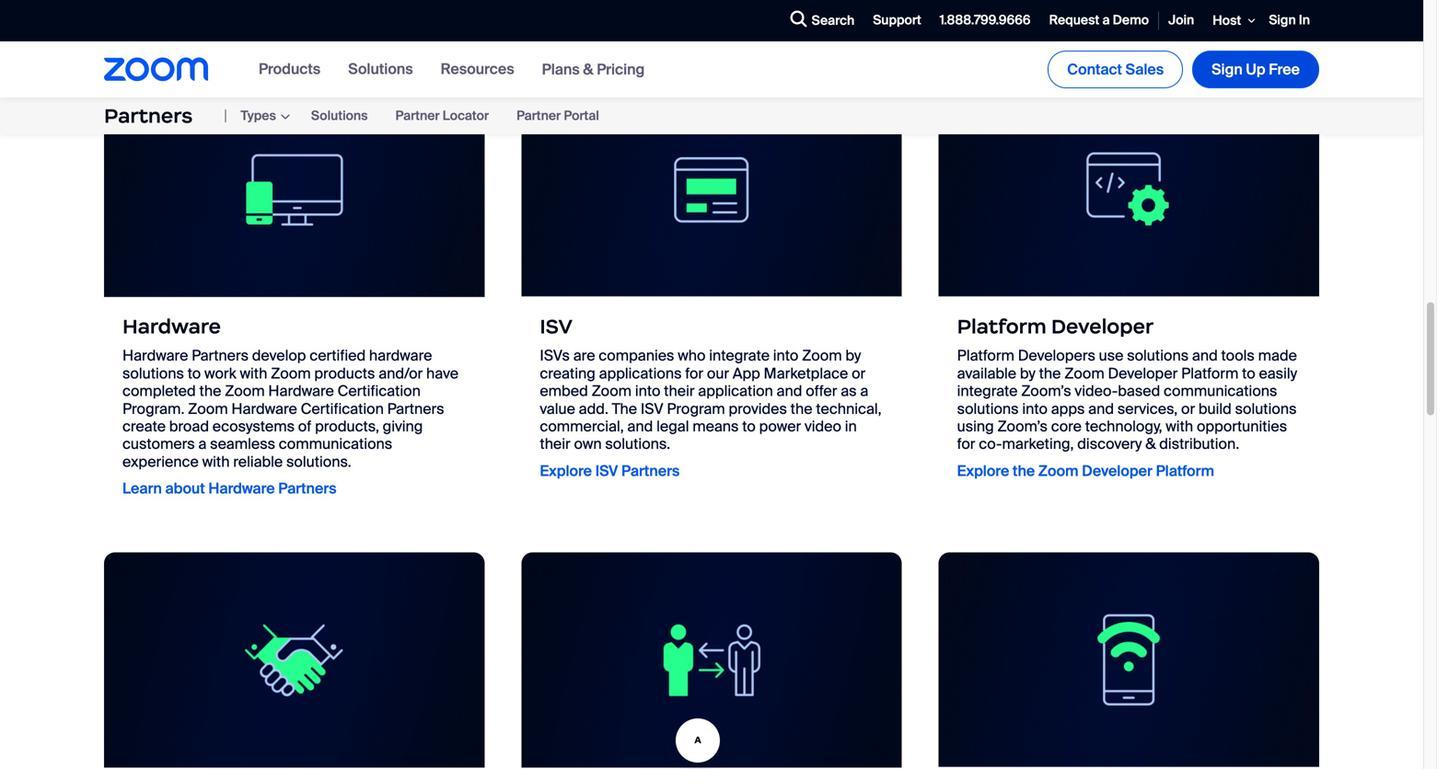 Task type: vqa. For each thing, say whether or not it's contained in the screenshot.
Zoom Logo
yes



Task type: locate. For each thing, give the bounding box(es) containing it.
zoom down marketing,
[[1038, 462, 1079, 481]]

a right as on the right of page
[[860, 382, 868, 401]]

1 horizontal spatial for
[[957, 435, 975, 454]]

zoom's down developers
[[1021, 382, 1071, 401]]

2 horizontal spatial to
[[1242, 364, 1255, 383]]

1 vertical spatial a
[[860, 382, 868, 401]]

solutions.
[[605, 435, 670, 454], [286, 452, 351, 472]]

1 horizontal spatial sign
[[1269, 12, 1296, 29]]

developer up services,
[[1108, 364, 1178, 383]]

1 partner from the left
[[395, 107, 440, 124]]

a left seamless at left
[[198, 435, 207, 454]]

of
[[298, 417, 311, 436]]

or inside isv isvs are companies who integrate into zoom by creating applications for our app marketplace or embed zoom into their application and offer as a value add. the isv program provides the technical, commercial, and legal means to power video in their own solutions. explore isv partners
[[852, 364, 866, 383]]

1 horizontal spatial or
[[1181, 399, 1195, 419]]

the down marketplace
[[790, 399, 812, 419]]

developer up use
[[1051, 315, 1154, 339]]

communications
[[1164, 382, 1277, 401], [279, 435, 392, 454]]

integrate up "application"
[[709, 346, 770, 366]]

sign in
[[1269, 12, 1310, 29]]

or inside platform developer platform developers use solutions and tools made available by the zoom developer platform to easily integrate zoom's video-based communications solutions into apps and services, or build solutions using zoom's core technology, with opportunities for co-marketing, discovery & distribution. explore the zoom developer platform
[[1181, 399, 1195, 419]]

hardware link
[[122, 315, 466, 339]]

zoom's
[[1021, 382, 1071, 401], [997, 417, 1048, 436]]

1 vertical spatial isv
[[641, 399, 663, 419]]

search image
[[790, 11, 807, 27]]

solutions up based
[[1127, 346, 1189, 366]]

to inside isv isvs are companies who integrate into zoom by creating applications for our app marketplace or embed zoom into their application and offer as a value add. the isv program provides the technical, commercial, and legal means to power video in their own solutions. explore isv partners
[[742, 417, 756, 436]]

for
[[685, 364, 703, 383], [957, 435, 975, 454]]

image20230726163804 image
[[104, 553, 485, 768]]

2 partner from the left
[[517, 107, 561, 124]]

into inside platform developer platform developers use solutions and tools made available by the zoom developer platform to easily integrate zoom's video-based communications solutions into apps and services, or build solutions using zoom's core technology, with opportunities for co-marketing, discovery & distribution. explore the zoom developer platform
[[1022, 399, 1048, 419]]

0 vertical spatial developer
[[1051, 315, 1154, 339]]

solutions. down the
[[605, 435, 670, 454]]

&
[[583, 60, 593, 79], [1145, 435, 1156, 454]]

solutions up solutions link
[[348, 59, 413, 79]]

sign left the in
[[1269, 12, 1296, 29]]

the
[[1039, 364, 1061, 383], [199, 382, 221, 401], [790, 399, 812, 419], [1013, 462, 1035, 481]]

into down companies
[[635, 382, 660, 401]]

2 vertical spatial a
[[198, 435, 207, 454]]

2 horizontal spatial isv
[[641, 399, 663, 419]]

1 horizontal spatial solutions.
[[605, 435, 670, 454]]

0 horizontal spatial by
[[845, 346, 861, 366]]

solutions up program.
[[122, 364, 184, 383]]

request a demo
[[1049, 12, 1149, 29]]

zoom up ecosystems
[[225, 382, 265, 401]]

1 vertical spatial communications
[[279, 435, 392, 454]]

our
[[707, 364, 729, 383]]

pricing
[[597, 60, 645, 79]]

communications down products
[[279, 435, 392, 454]]

explore down the "co-"
[[957, 462, 1009, 481]]

core
[[1051, 417, 1082, 436]]

partners down reliable
[[278, 479, 336, 499]]

opportunities
[[1197, 417, 1287, 436]]

1 vertical spatial solutions
[[311, 107, 368, 124]]

0 horizontal spatial sign
[[1212, 60, 1243, 79]]

developer down discovery
[[1082, 462, 1152, 481]]

integrate
[[709, 346, 770, 366], [957, 382, 1018, 401]]

solutions down "available"
[[957, 399, 1019, 419]]

tools
[[1221, 346, 1255, 366]]

platform up build
[[1181, 364, 1239, 383]]

products
[[259, 59, 321, 79]]

0 horizontal spatial integrate
[[709, 346, 770, 366]]

2 horizontal spatial with
[[1166, 417, 1193, 436]]

1 vertical spatial sign
[[1212, 60, 1243, 79]]

zoom
[[802, 346, 842, 366], [271, 364, 311, 383], [1064, 364, 1104, 383], [225, 382, 265, 401], [592, 382, 632, 401], [188, 399, 228, 419], [1038, 462, 1079, 481]]

developer
[[1051, 315, 1154, 339], [1108, 364, 1178, 383], [1082, 462, 1152, 481]]

1 horizontal spatial their
[[664, 382, 695, 401]]

2 vertical spatial with
[[202, 452, 230, 472]]

by up as on the right of page
[[845, 346, 861, 366]]

1 explore from the left
[[540, 462, 592, 481]]

free
[[1269, 60, 1300, 79]]

based
[[1118, 382, 1160, 401]]

1 horizontal spatial a
[[860, 382, 868, 401]]

1 horizontal spatial into
[[773, 346, 798, 366]]

support link
[[864, 1, 930, 41]]

are
[[573, 346, 595, 366]]

to inside platform developer platform developers use solutions and tools made available by the zoom developer platform to easily integrate zoom's video-based communications solutions into apps and services, or build solutions using zoom's core technology, with opportunities for co-marketing, discovery & distribution. explore the zoom developer platform
[[1242, 364, 1255, 383]]

solutions link
[[311, 107, 368, 124]]

partner left portal
[[517, 107, 561, 124]]

1 vertical spatial or
[[1181, 399, 1195, 419]]

into left apps
[[1022, 399, 1048, 419]]

for left the "co-"
[[957, 435, 975, 454]]

0 vertical spatial integrate
[[709, 346, 770, 366]]

contact
[[1067, 60, 1122, 79]]

1 horizontal spatial by
[[1020, 364, 1035, 383]]

broad
[[169, 417, 209, 436]]

2 horizontal spatial a
[[1102, 12, 1110, 29]]

1 horizontal spatial partner
[[517, 107, 561, 124]]

and left legal
[[627, 417, 653, 436]]

0 vertical spatial communications
[[1164, 382, 1277, 401]]

0 horizontal spatial to
[[188, 364, 201, 383]]

video-
[[1075, 382, 1118, 401]]

app
[[733, 364, 760, 383]]

partners down and/or
[[387, 399, 444, 419]]

for inside platform developer platform developers use solutions and tools made available by the zoom developer platform to easily integrate zoom's video-based communications solutions into apps and services, or build solutions using zoom's core technology, with opportunities for co-marketing, discovery & distribution. explore the zoom developer platform
[[957, 435, 975, 454]]

platform down distribution.
[[1156, 462, 1214, 481]]

or up technical,
[[852, 364, 866, 383]]

a inside isv isvs are companies who integrate into zoom by creating applications for our app marketplace or embed zoom into their application and offer as a value add. the isv program provides the technical, commercial, and legal means to power video in their own solutions. explore isv partners
[[860, 382, 868, 401]]

using
[[957, 417, 994, 436]]

into
[[773, 346, 798, 366], [635, 382, 660, 401], [1022, 399, 1048, 419]]

& right plans
[[583, 60, 593, 79]]

platform
[[957, 315, 1046, 339], [957, 346, 1014, 366], [1181, 364, 1239, 383], [1156, 462, 1214, 481]]

1 vertical spatial with
[[1166, 417, 1193, 436]]

explore down own
[[540, 462, 592, 481]]

1 vertical spatial developer
[[1108, 364, 1178, 383]]

certification
[[337, 382, 421, 401], [301, 399, 384, 419]]

application
[[698, 382, 773, 401]]

0 vertical spatial or
[[852, 364, 866, 383]]

and right apps
[[1088, 399, 1114, 419]]

sign left 'up'
[[1212, 60, 1243, 79]]

by right "available"
[[1020, 364, 1035, 383]]

and left offer
[[777, 382, 802, 401]]

a
[[1102, 12, 1110, 29], [860, 382, 868, 401], [198, 435, 207, 454]]

up
[[1246, 60, 1265, 79]]

integrate up using
[[957, 382, 1018, 401]]

the
[[612, 399, 637, 419]]

1 horizontal spatial communications
[[1164, 382, 1277, 401]]

their up legal
[[664, 382, 695, 401]]

solutions down easily
[[1235, 399, 1297, 419]]

and
[[1192, 346, 1218, 366], [777, 382, 802, 401], [1088, 399, 1114, 419], [627, 417, 653, 436]]

the inside hardware hardware partners develop certified hardware solutions to work with zoom products and/or have completed the zoom hardware certification program. zoom hardware certification partners create broad ecosystems of products, giving customers a seamless communications experience with reliable solutions. learn about hardware partners
[[199, 382, 221, 401]]

sign for sign up free
[[1212, 60, 1243, 79]]

1 vertical spatial &
[[1145, 435, 1156, 454]]

1 vertical spatial for
[[957, 435, 975, 454]]

a left demo at top right
[[1102, 12, 1110, 29]]

0 horizontal spatial &
[[583, 60, 593, 79]]

certified
[[310, 346, 366, 366]]

0 horizontal spatial for
[[685, 364, 703, 383]]

their left own
[[540, 435, 570, 454]]

power
[[759, 417, 801, 436]]

0 vertical spatial a
[[1102, 12, 1110, 29]]

for inside isv isvs are companies who integrate into zoom by creating applications for our app marketplace or embed zoom into their application and offer as a value add. the isv program provides the technical, commercial, and legal means to power video in their own solutions. explore isv partners
[[685, 364, 703, 383]]

join link
[[1159, 1, 1203, 41]]

with left build
[[1166, 417, 1193, 436]]

to left easily
[[1242, 364, 1255, 383]]

solutions. down of
[[286, 452, 351, 472]]

zoom down hardware link
[[271, 364, 311, 383]]

1 horizontal spatial &
[[1145, 435, 1156, 454]]

zoom up offer
[[802, 346, 842, 366]]

partner for partner portal
[[517, 107, 561, 124]]

isv down own
[[595, 462, 618, 481]]

1 horizontal spatial to
[[742, 417, 756, 436]]

offer
[[806, 382, 837, 401]]

hardware
[[369, 346, 432, 366]]

partner left 'locator'
[[395, 107, 440, 124]]

host button
[[1203, 0, 1260, 41]]

or left build
[[1181, 399, 1195, 419]]

sign up free link
[[1192, 50, 1319, 88]]

to inside hardware hardware partners develop certified hardware solutions to work with zoom products and/or have completed the zoom hardware certification program. zoom hardware certification partners create broad ecosystems of products, giving customers a seamless communications experience with reliable solutions. learn about hardware partners
[[188, 364, 201, 383]]

communications down 'tools'
[[1164, 382, 1277, 401]]

easily
[[1259, 364, 1297, 383]]

0 horizontal spatial explore
[[540, 462, 592, 481]]

the up broad
[[199, 382, 221, 401]]

2 explore from the left
[[957, 462, 1009, 481]]

1 horizontal spatial explore
[[957, 462, 1009, 481]]

isv image
[[521, 83, 902, 298]]

solutions button
[[348, 59, 413, 79]]

0 horizontal spatial isv
[[540, 315, 572, 339]]

into right app on the right top of page
[[773, 346, 798, 366]]

communications inside hardware hardware partners develop certified hardware solutions to work with zoom products and/or have completed the zoom hardware certification program. zoom hardware certification partners create broad ecosystems of products, giving customers a seamless communications experience with reliable solutions. learn about hardware partners
[[279, 435, 392, 454]]

zoom down companies
[[592, 382, 632, 401]]

0 horizontal spatial solutions.
[[286, 452, 351, 472]]

isv
[[540, 315, 572, 339], [641, 399, 663, 419], [595, 462, 618, 481]]

partner locator link
[[395, 107, 489, 124]]

host
[[1213, 12, 1241, 29]]

or
[[852, 364, 866, 383], [1181, 399, 1195, 419]]

explore inside platform developer platform developers use solutions and tools made available by the zoom developer platform to easily integrate zoom's video-based communications solutions into apps and services, or build solutions using zoom's core technology, with opportunities for co-marketing, discovery & distribution. explore the zoom developer platform
[[957, 462, 1009, 481]]

isv up isvs
[[540, 315, 572, 339]]

0 vertical spatial their
[[664, 382, 695, 401]]

1 vertical spatial their
[[540, 435, 570, 454]]

the down marketing,
[[1013, 462, 1035, 481]]

1 vertical spatial zoom's
[[997, 417, 1048, 436]]

0 horizontal spatial or
[[852, 364, 866, 383]]

2 horizontal spatial into
[[1022, 399, 1048, 419]]

0 vertical spatial solutions
[[348, 59, 413, 79]]

partner locator
[[395, 107, 489, 124]]

partners down legal
[[621, 462, 680, 481]]

develop
[[252, 346, 306, 366]]

who
[[678, 346, 706, 366]]

hardware
[[122, 315, 221, 339], [122, 346, 188, 366], [268, 382, 334, 401], [231, 399, 297, 419], [208, 479, 275, 499]]

isv right the
[[641, 399, 663, 419]]

video
[[805, 417, 841, 436]]

0 horizontal spatial partner
[[395, 107, 440, 124]]

legal
[[656, 417, 689, 436]]

0 horizontal spatial communications
[[279, 435, 392, 454]]

with right work at the left of page
[[240, 364, 267, 383]]

image20230726164428 image
[[521, 553, 902, 768]]

0 vertical spatial sign
[[1269, 12, 1296, 29]]

for left our
[[685, 364, 703, 383]]

plans & pricing
[[542, 60, 645, 79]]

& down services,
[[1145, 435, 1156, 454]]

solutions
[[1127, 346, 1189, 366], [122, 364, 184, 383], [957, 399, 1019, 419], [1235, 399, 1297, 419]]

to left work at the left of page
[[188, 364, 201, 383]]

learn about hardware partners link
[[122, 479, 336, 499]]

communications inside platform developer platform developers use solutions and tools made available by the zoom developer platform to easily integrate zoom's video-based communications solutions into apps and services, or build solutions using zoom's core technology, with opportunities for co-marketing, discovery & distribution. explore the zoom developer platform
[[1164, 382, 1277, 401]]

1 vertical spatial integrate
[[957, 382, 1018, 401]]

partners left develop
[[192, 346, 249, 366]]

1 horizontal spatial isv
[[595, 462, 618, 481]]

search
[[812, 12, 855, 29]]

and/or
[[379, 364, 423, 383]]

technical,
[[816, 399, 882, 419]]

demo
[[1113, 12, 1149, 29]]

zoom's left core at right bottom
[[997, 417, 1048, 436]]

1 horizontal spatial with
[[240, 364, 267, 383]]

to left power
[[742, 417, 756, 436]]

1 horizontal spatial integrate
[[957, 382, 1018, 401]]

have
[[426, 364, 459, 383]]

0 vertical spatial for
[[685, 364, 703, 383]]

0 horizontal spatial a
[[198, 435, 207, 454]]

solutions down solutions button
[[311, 107, 368, 124]]

with up learn about hardware partners link
[[202, 452, 230, 472]]

to
[[188, 364, 201, 383], [1242, 364, 1255, 383], [742, 417, 756, 436]]



Task type: describe. For each thing, give the bounding box(es) containing it.
seamless
[[210, 435, 275, 454]]

learn
[[122, 479, 162, 499]]

sales
[[1126, 60, 1164, 79]]

about
[[165, 479, 205, 499]]

isvs
[[540, 346, 570, 366]]

value
[[540, 399, 575, 419]]

resources
[[441, 59, 514, 79]]

partner portal link
[[517, 107, 599, 124]]

a inside request a demo link
[[1102, 12, 1110, 29]]

0 horizontal spatial with
[[202, 452, 230, 472]]

zoom down work at the left of page
[[188, 399, 228, 419]]

reliable
[[233, 452, 283, 472]]

ecosystems
[[212, 417, 295, 436]]

use
[[1099, 346, 1123, 366]]

hardware partner image
[[104, 83, 485, 298]]

discovery
[[1077, 435, 1142, 454]]

program.
[[122, 399, 184, 419]]

solutions inside hardware hardware partners develop certified hardware solutions to work with zoom products and/or have completed the zoom hardware certification program. zoom hardware certification partners create broad ecosystems of products, giving customers a seamless communications experience with reliable solutions. learn about hardware partners
[[122, 364, 184, 383]]

completed
[[122, 382, 196, 401]]

2 vertical spatial isv
[[595, 462, 618, 481]]

0 horizontal spatial their
[[540, 435, 570, 454]]

by inside platform developer platform developers use solutions and tools made available by the zoom developer platform to easily integrate zoom's video-based communications solutions into apps and services, or build solutions using zoom's core technology, with opportunities for co-marketing, discovery & distribution. explore the zoom developer platform
[[1020, 364, 1035, 383]]

1.888.799.9666 link
[[930, 1, 1040, 41]]

program
[[667, 399, 725, 419]]

products button
[[259, 59, 321, 79]]

in
[[1299, 12, 1310, 29]]

made
[[1258, 346, 1297, 366]]

0 vertical spatial zoom's
[[1021, 382, 1071, 401]]

& inside platform developer platform developers use solutions and tools made available by the zoom developer platform to easily integrate zoom's video-based communications solutions into apps and services, or build solutions using zoom's core technology, with opportunities for co-marketing, discovery & distribution. explore the zoom developer platform
[[1145, 435, 1156, 454]]

with inside platform developer platform developers use solutions and tools made available by the zoom developer platform to easily integrate zoom's video-based communications solutions into apps and services, or build solutions using zoom's core technology, with opportunities for co-marketing, discovery & distribution. explore the zoom developer platform
[[1166, 417, 1193, 436]]

sign up free
[[1212, 60, 1300, 79]]

platform developer image
[[939, 83, 1319, 298]]

resources button
[[441, 59, 514, 79]]

work
[[204, 364, 236, 383]]

technology,
[[1085, 417, 1162, 436]]

marketplace
[[764, 364, 848, 383]]

hardware hardware partners develop certified hardware solutions to work with zoom products and/or have completed the zoom hardware certification program. zoom hardware certification partners create broad ecosystems of products, giving customers a seamless communications experience with reliable solutions. learn about hardware partners
[[122, 315, 459, 499]]

search image
[[790, 11, 807, 27]]

create
[[122, 417, 166, 436]]

service provider image
[[939, 553, 1319, 768]]

the up apps
[[1039, 364, 1061, 383]]

customers
[[122, 435, 195, 454]]

contact sales
[[1067, 60, 1164, 79]]

0 vertical spatial with
[[240, 364, 267, 383]]

join
[[1168, 12, 1194, 29]]

add.
[[579, 399, 608, 419]]

solutions for solutions button
[[348, 59, 413, 79]]

developers
[[1018, 346, 1095, 366]]

types button
[[241, 107, 276, 124]]

giving
[[383, 417, 423, 436]]

partner portal
[[517, 107, 599, 124]]

0 vertical spatial isv
[[540, 315, 572, 339]]

creating
[[540, 364, 595, 383]]

in
[[845, 417, 857, 436]]

the inside isv isvs are companies who integrate into zoom by creating applications for our app marketplace or embed zoom into their application and offer as a value add. the isv program provides the technical, commercial, and legal means to power video in their own solutions. explore isv partners
[[790, 399, 812, 419]]

zoom up apps
[[1064, 364, 1104, 383]]

products
[[314, 364, 375, 383]]

solutions for solutions link
[[311, 107, 368, 124]]

portal
[[564, 107, 599, 124]]

co-
[[979, 435, 1002, 454]]

partners inside isv isvs are companies who integrate into zoom by creating applications for our app marketplace or embed zoom into their application and offer as a value add. the isv program provides the technical, commercial, and legal means to power video in their own solutions. explore isv partners
[[621, 462, 680, 481]]

isv link
[[540, 315, 883, 339]]

platform left developers
[[957, 346, 1014, 366]]

build
[[1199, 399, 1232, 419]]

distribution.
[[1159, 435, 1239, 454]]

means
[[693, 417, 739, 436]]

applications
[[599, 364, 682, 383]]

partners down zoom logo
[[104, 104, 193, 128]]

services,
[[1117, 399, 1178, 419]]

sign in link
[[1260, 1, 1319, 41]]

platform developer link
[[957, 315, 1301, 339]]

request
[[1049, 12, 1099, 29]]

by inside isv isvs are companies who integrate into zoom by creating applications for our app marketplace or embed zoom into their application and offer as a value add. the isv program provides the technical, commercial, and legal means to power video in their own solutions. explore isv partners
[[845, 346, 861, 366]]

embed
[[540, 382, 588, 401]]

and left 'tools'
[[1192, 346, 1218, 366]]

sign for sign in
[[1269, 12, 1296, 29]]

apps
[[1051, 399, 1085, 419]]

contact sales link
[[1048, 50, 1183, 88]]

as
[[841, 382, 857, 401]]

locator
[[443, 107, 489, 124]]

solutions. inside hardware hardware partners develop certified hardware solutions to work with zoom products and/or have completed the zoom hardware certification program. zoom hardware certification partners create broad ecosystems of products, giving customers a seamless communications experience with reliable solutions. learn about hardware partners
[[286, 452, 351, 472]]

explore inside isv isvs are companies who integrate into zoom by creating applications for our app marketplace or embed zoom into their application and offer as a value add. the isv program provides the technical, commercial, and legal means to power video in their own solutions. explore isv partners
[[540, 462, 592, 481]]

provides
[[729, 399, 787, 419]]

own
[[574, 435, 602, 454]]

plans & pricing link
[[542, 60, 645, 79]]

certification down hardware
[[337, 382, 421, 401]]

certification down products
[[301, 399, 384, 419]]

0 vertical spatial &
[[583, 60, 593, 79]]

plans
[[542, 60, 580, 79]]

explore isv partners link
[[540, 462, 680, 481]]

explore the zoom developer platform link
[[957, 462, 1214, 481]]

isv isvs are companies who integrate into zoom by creating applications for our app marketplace or embed zoom into their application and offer as a value add. the isv program provides the technical, commercial, and legal means to power video in their own solutions. explore isv partners
[[540, 315, 882, 481]]

solutions. inside isv isvs are companies who integrate into zoom by creating applications for our app marketplace or embed zoom into their application and offer as a value add. the isv program provides the technical, commercial, and legal means to power video in their own solutions. explore isv partners
[[605, 435, 670, 454]]

partners link
[[104, 104, 193, 128]]

support
[[873, 12, 921, 29]]

partner for partner locator
[[395, 107, 440, 124]]

products,
[[315, 417, 379, 436]]

marketing,
[[1002, 435, 1074, 454]]

zoom logo image
[[104, 57, 208, 81]]

a inside hardware hardware partners develop certified hardware solutions to work with zoom products and/or have completed the zoom hardware certification program. zoom hardware certification partners create broad ecosystems of products, giving customers a seamless communications experience with reliable solutions. learn about hardware partners
[[198, 435, 207, 454]]

2 vertical spatial developer
[[1082, 462, 1152, 481]]

integrate inside isv isvs are companies who integrate into zoom by creating applications for our app marketplace or embed zoom into their application and offer as a value add. the isv program provides the technical, commercial, and legal means to power video in their own solutions. explore isv partners
[[709, 346, 770, 366]]

0 horizontal spatial into
[[635, 382, 660, 401]]

available
[[957, 364, 1016, 383]]

platform up "available"
[[957, 315, 1046, 339]]

integrate inside platform developer platform developers use solutions and tools made available by the zoom developer platform to easily integrate zoom's video-based communications solutions into apps and services, or build solutions using zoom's core technology, with opportunities for co-marketing, discovery & distribution. explore the zoom developer platform
[[957, 382, 1018, 401]]



